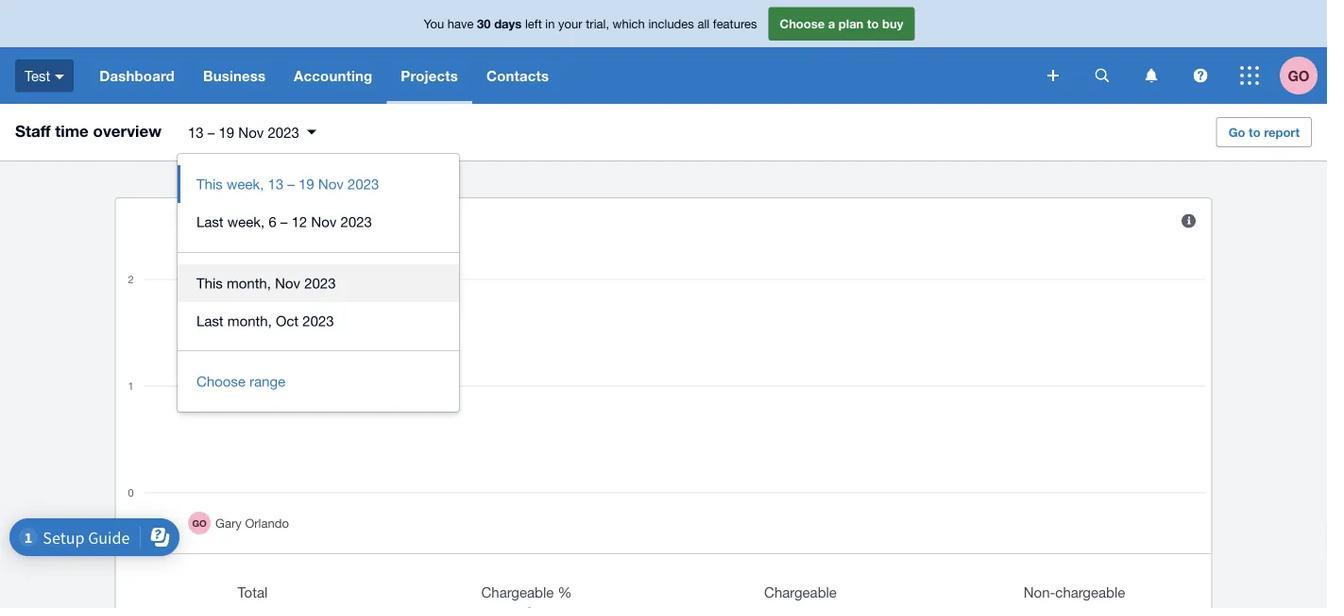 Task type: describe. For each thing, give the bounding box(es) containing it.
last month, oct 2023
[[196, 313, 334, 329]]

choose range link
[[196, 373, 285, 390]]

in
[[545, 16, 555, 31]]

list box containing this month, nov 2023
[[178, 252, 459, 351]]

non-chargeable
[[1024, 584, 1125, 600]]

nov right 12
[[311, 213, 337, 230]]

choose range button
[[178, 363, 459, 401]]

this week, 13 – 19 nov 2023
[[196, 176, 379, 192]]

to inside button
[[1249, 125, 1261, 139]]

non-
[[1024, 584, 1055, 600]]

month, for nov
[[227, 275, 271, 291]]

chargeable for chargeable
[[764, 584, 837, 600]]

week, for last
[[227, 213, 265, 230]]

week, for this
[[227, 176, 264, 192]]

banner containing dashboard
[[0, 0, 1327, 104]]

total
[[238, 584, 268, 600]]

a
[[828, 16, 835, 31]]

oct
[[276, 313, 299, 329]]

13 – 19 nov 2023
[[188, 124, 299, 140]]

this month, nov 2023
[[196, 275, 336, 291]]

you
[[424, 16, 444, 31]]

chargeable %
[[481, 584, 572, 600]]

choose for choose range
[[196, 373, 246, 390]]

last for last month, oct 2023
[[196, 313, 224, 329]]

2 horizontal spatial svg image
[[1145, 68, 1158, 83]]

accounting button
[[280, 47, 387, 104]]

to inside banner
[[867, 16, 879, 31]]

projects button
[[387, 47, 472, 104]]

staff
[[15, 121, 51, 140]]

report
[[1264, 125, 1300, 139]]

days
[[494, 16, 522, 31]]

list box containing this week, 13 – 19 nov 2023
[[178, 154, 459, 252]]

– for 6
[[280, 213, 288, 230]]

19 inside button
[[299, 176, 314, 192]]

2023 right oct
[[303, 313, 334, 329]]

includes
[[648, 16, 694, 31]]

go to report
[[1229, 125, 1300, 139]]

nov inside button
[[318, 176, 344, 192]]

business button
[[189, 47, 280, 104]]

%
[[558, 584, 572, 600]]

13 – 19 nov 2023 button
[[177, 116, 328, 148]]

chart key image
[[1182, 214, 1196, 228]]

last month, oct 2023 button
[[178, 302, 459, 340]]

go button
[[1280, 47, 1327, 104]]

2023 down the this week, 13 – 19 nov 2023 button at the left top
[[341, 213, 372, 230]]

trial,
[[586, 16, 609, 31]]



Task type: vqa. For each thing, say whether or not it's contained in the screenshot.
the right coming
no



Task type: locate. For each thing, give the bounding box(es) containing it.
13 inside popup button
[[188, 124, 204, 140]]

last
[[196, 213, 224, 230], [196, 313, 224, 329]]

2023 up this week, 13 – 19 nov 2023 at the top
[[268, 124, 299, 140]]

left
[[525, 16, 542, 31]]

to right go
[[1249, 125, 1261, 139]]

– right 6 on the left top of page
[[280, 213, 288, 230]]

this up 'last month, oct 2023'
[[196, 275, 223, 291]]

month, up 'last month, oct 2023'
[[227, 275, 271, 291]]

2 this from the top
[[196, 275, 223, 291]]

choose for choose a plan to buy
[[780, 16, 825, 31]]

19 up 12
[[299, 176, 314, 192]]

nov down business popup button
[[238, 124, 264, 140]]

time
[[55, 121, 89, 140]]

–
[[208, 124, 215, 140], [288, 176, 295, 192], [280, 213, 288, 230]]

last for last week, 6 – 12 nov 2023
[[196, 213, 224, 230]]

last week, 6 – 12 nov 2023
[[196, 213, 372, 230]]

2023 up the last week, 6 – 12 nov 2023 button
[[348, 176, 379, 192]]

to left buy
[[867, 16, 879, 31]]

1 vertical spatial 19
[[299, 176, 314, 192]]

go
[[1229, 125, 1245, 139]]

– inside button
[[280, 213, 288, 230]]

0 vertical spatial week,
[[227, 176, 264, 192]]

have
[[448, 16, 474, 31]]

last left 6 on the left top of page
[[196, 213, 224, 230]]

19 down 'business'
[[219, 124, 234, 140]]

month, inside button
[[227, 275, 271, 291]]

your
[[558, 16, 582, 31]]

0 vertical spatial to
[[867, 16, 879, 31]]

0 horizontal spatial 19
[[219, 124, 234, 140]]

list box
[[178, 154, 459, 252], [178, 252, 459, 351]]

range
[[249, 373, 285, 390]]

0 vertical spatial choose
[[780, 16, 825, 31]]

0 horizontal spatial chargeable
[[481, 584, 554, 600]]

choose left range
[[196, 373, 246, 390]]

accounting
[[294, 67, 372, 84]]

test
[[25, 67, 50, 84]]

last down this month, nov 2023
[[196, 313, 224, 329]]

13
[[188, 124, 204, 140], [268, 176, 284, 192]]

go
[[1288, 67, 1310, 84]]

week,
[[227, 176, 264, 192], [227, 213, 265, 230]]

choose left a
[[780, 16, 825, 31]]

navigation containing dashboard
[[85, 47, 1034, 104]]

1 horizontal spatial 19
[[299, 176, 314, 192]]

1 vertical spatial this
[[196, 275, 223, 291]]

1 horizontal spatial svg image
[[1095, 68, 1109, 83]]

1 vertical spatial month,
[[227, 313, 272, 329]]

last week, 6 – 12 nov 2023 button
[[178, 203, 459, 241]]

1 vertical spatial 13
[[268, 176, 284, 192]]

1 vertical spatial choose
[[196, 373, 246, 390]]

this inside button
[[196, 275, 223, 291]]

month,
[[227, 275, 271, 291], [227, 313, 272, 329]]

last inside button
[[196, 313, 224, 329]]

13 inside button
[[268, 176, 284, 192]]

staff time overview
[[15, 121, 162, 140]]

week, left 6 on the left top of page
[[227, 213, 265, 230]]

2 vertical spatial –
[[280, 213, 288, 230]]

13 up 6 on the left top of page
[[268, 176, 284, 192]]

week, inside the this week, 13 – 19 nov 2023 button
[[227, 176, 264, 192]]

1 horizontal spatial 13
[[268, 176, 284, 192]]

19 inside popup button
[[219, 124, 234, 140]]

19
[[219, 124, 234, 140], [299, 176, 314, 192]]

– for 13
[[288, 176, 295, 192]]

2023 up last month, oct 2023 button
[[304, 275, 336, 291]]

dashboard
[[99, 67, 175, 84]]

– up last week, 6 – 12 nov 2023
[[288, 176, 295, 192]]

buy
[[882, 16, 903, 31]]

2023
[[268, 124, 299, 140], [348, 176, 379, 192], [341, 213, 372, 230], [304, 275, 336, 291], [303, 313, 334, 329]]

this for this week, 13 – 19 nov 2023
[[196, 176, 223, 192]]

this week, 13 – 19 nov 2023 button
[[178, 165, 459, 203]]

choose inside button
[[196, 373, 246, 390]]

2 list box from the top
[[178, 252, 459, 351]]

0 horizontal spatial to
[[867, 16, 879, 31]]

group
[[178, 154, 459, 412]]

svg image
[[1095, 68, 1109, 83], [1145, 68, 1158, 83], [1048, 70, 1059, 81]]

12
[[291, 213, 307, 230]]

this down 13 – 19 nov 2023
[[196, 176, 223, 192]]

6
[[269, 213, 277, 230]]

30
[[477, 16, 491, 31]]

svg image inside test popup button
[[55, 74, 64, 79]]

1 this from the top
[[196, 176, 223, 192]]

go to report button
[[1216, 117, 1312, 147]]

contacts button
[[472, 47, 563, 104]]

chargeable
[[1055, 584, 1125, 600]]

week, down 13 – 19 nov 2023
[[227, 176, 264, 192]]

features
[[713, 16, 757, 31]]

0 vertical spatial this
[[196, 176, 223, 192]]

0 vertical spatial 19
[[219, 124, 234, 140]]

this
[[196, 176, 223, 192], [196, 275, 223, 291]]

overview
[[93, 121, 162, 140]]

2 last from the top
[[196, 313, 224, 329]]

nov up oct
[[275, 275, 300, 291]]

dashboard link
[[85, 47, 189, 104]]

choose
[[780, 16, 825, 31], [196, 373, 246, 390]]

0 horizontal spatial 13
[[188, 124, 204, 140]]

nov
[[238, 124, 264, 140], [318, 176, 344, 192], [311, 213, 337, 230], [275, 275, 300, 291]]

projects
[[401, 67, 458, 84]]

nov inside popup button
[[238, 124, 264, 140]]

navigation inside banner
[[85, 47, 1034, 104]]

nov up the last week, 6 – 12 nov 2023 button
[[318, 176, 344, 192]]

month, for oct
[[227, 313, 272, 329]]

– inside button
[[288, 176, 295, 192]]

month, inside button
[[227, 313, 272, 329]]

this month, nov 2023 button
[[178, 264, 459, 302]]

0 vertical spatial 13
[[188, 124, 204, 140]]

last inside button
[[196, 213, 224, 230]]

chart key button
[[1170, 202, 1208, 240]]

week, inside the last week, 6 – 12 nov 2023 button
[[227, 213, 265, 230]]

chargeable for chargeable %
[[481, 584, 554, 600]]

2 horizontal spatial svg image
[[1240, 66, 1259, 85]]

1 vertical spatial week,
[[227, 213, 265, 230]]

group containing this week, 13 – 19 nov 2023
[[178, 154, 459, 412]]

0 vertical spatial month,
[[227, 275, 271, 291]]

1 vertical spatial last
[[196, 313, 224, 329]]

chargeable
[[481, 584, 554, 600], [764, 584, 837, 600]]

plan
[[839, 16, 864, 31]]

1 horizontal spatial choose
[[780, 16, 825, 31]]

you have 30 days left in your trial, which includes all features
[[424, 16, 757, 31]]

this for this month, nov 2023
[[196, 275, 223, 291]]

1 horizontal spatial to
[[1249, 125, 1261, 139]]

contacts
[[486, 67, 549, 84]]

this inside button
[[196, 176, 223, 192]]

– down business popup button
[[208, 124, 215, 140]]

1 horizontal spatial svg image
[[1193, 68, 1208, 83]]

svg image
[[1240, 66, 1259, 85], [1193, 68, 1208, 83], [55, 74, 64, 79]]

1 last from the top
[[196, 213, 224, 230]]

2 chargeable from the left
[[764, 584, 837, 600]]

month, left oct
[[227, 313, 272, 329]]

0 horizontal spatial svg image
[[55, 74, 64, 79]]

0 vertical spatial –
[[208, 124, 215, 140]]

test button
[[0, 47, 85, 104]]

1 list box from the top
[[178, 154, 459, 252]]

banner
[[0, 0, 1327, 104]]

choose range
[[196, 373, 285, 390]]

choose inside banner
[[780, 16, 825, 31]]

13 down business popup button
[[188, 124, 204, 140]]

– inside popup button
[[208, 124, 215, 140]]

which
[[613, 16, 645, 31]]

choose a plan to buy
[[780, 16, 903, 31]]

0 horizontal spatial choose
[[196, 373, 246, 390]]

0 horizontal spatial svg image
[[1048, 70, 1059, 81]]

navigation
[[85, 47, 1034, 104]]

2023 inside popup button
[[268, 124, 299, 140]]

business
[[203, 67, 266, 84]]

to
[[867, 16, 879, 31], [1249, 125, 1261, 139]]

all
[[697, 16, 710, 31]]

0 vertical spatial last
[[196, 213, 224, 230]]

1 horizontal spatial chargeable
[[764, 584, 837, 600]]

1 chargeable from the left
[[481, 584, 554, 600]]

1 vertical spatial to
[[1249, 125, 1261, 139]]

1 vertical spatial –
[[288, 176, 295, 192]]



